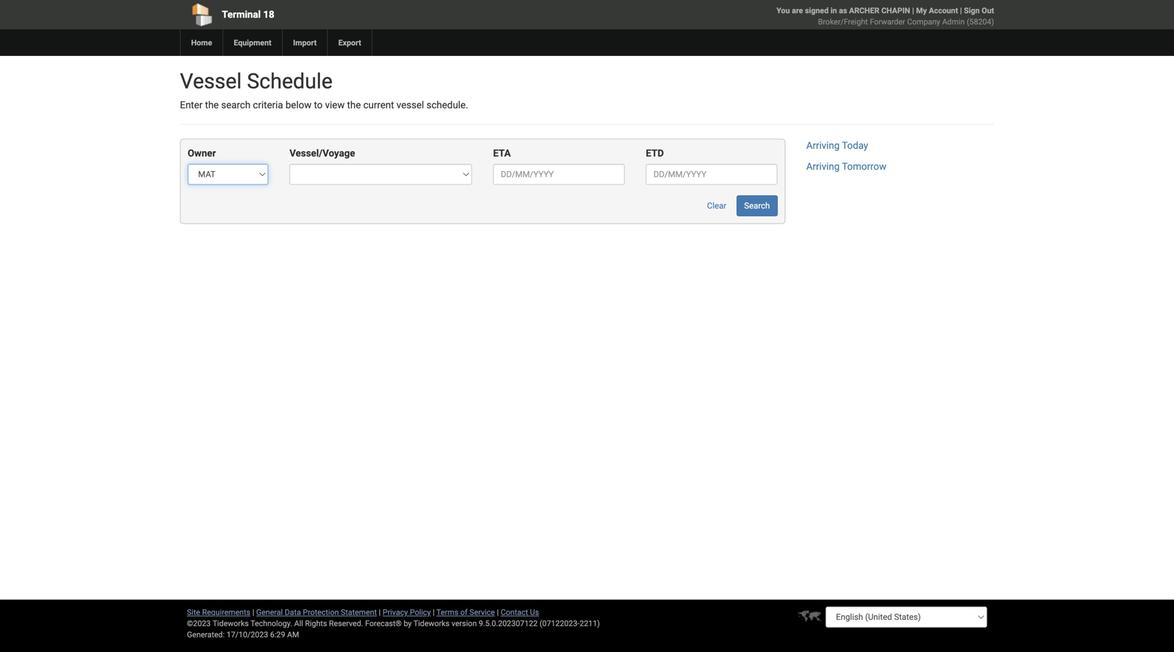 Task type: vqa. For each thing, say whether or not it's contained in the screenshot.
topmost arriving
yes



Task type: describe. For each thing, give the bounding box(es) containing it.
search
[[744, 201, 770, 211]]

forwarder
[[870, 17, 905, 26]]

tomorrow
[[842, 161, 887, 172]]

2 the from the left
[[347, 99, 361, 111]]

vessel
[[397, 99, 424, 111]]

import
[[293, 38, 317, 47]]

search button
[[737, 195, 778, 216]]

as
[[839, 6, 847, 15]]

tideworks
[[414, 619, 450, 628]]

| left the 'general'
[[252, 608, 254, 617]]

site requirements link
[[187, 608, 250, 617]]

archer
[[849, 6, 880, 15]]

broker/freight
[[818, 17, 868, 26]]

service
[[470, 608, 495, 617]]

company
[[907, 17, 941, 26]]

contact
[[501, 608, 528, 617]]

arriving for arriving tomorrow
[[807, 161, 840, 172]]

(07122023-
[[540, 619, 580, 628]]

to
[[314, 99, 323, 111]]

version
[[452, 619, 477, 628]]

signed
[[805, 6, 829, 15]]

you
[[777, 6, 790, 15]]

forecast®
[[365, 619, 402, 628]]

schedule.
[[427, 99, 468, 111]]

arriving tomorrow link
[[807, 161, 887, 172]]

data
[[285, 608, 301, 617]]

18
[[263, 9, 274, 20]]

below
[[286, 99, 312, 111]]

by
[[404, 619, 412, 628]]

am
[[287, 630, 299, 639]]

terms
[[437, 608, 459, 617]]

ETA text field
[[493, 164, 625, 185]]

arriving for arriving today
[[807, 140, 840, 151]]

eta
[[493, 147, 511, 159]]

©2023 tideworks
[[187, 619, 249, 628]]

admin
[[942, 17, 965, 26]]

| up forecast®
[[379, 608, 381, 617]]

site
[[187, 608, 200, 617]]

terminal 18
[[222, 9, 274, 20]]

statement
[[341, 608, 377, 617]]

out
[[982, 6, 994, 15]]

sign
[[964, 6, 980, 15]]

my account link
[[916, 6, 958, 15]]

you are signed in as archer chapin | my account | sign out broker/freight forwarder company admin (58204)
[[777, 6, 994, 26]]

owner
[[188, 147, 216, 159]]

general data protection statement link
[[256, 608, 377, 617]]

terminal 18 link
[[180, 0, 507, 29]]

us
[[530, 608, 539, 617]]



Task type: locate. For each thing, give the bounding box(es) containing it.
vessel/voyage
[[290, 147, 355, 159]]

privacy
[[383, 608, 408, 617]]

export
[[338, 38, 361, 47]]

today
[[842, 140, 868, 151]]

ETD text field
[[646, 164, 778, 185]]

0 vertical spatial arriving
[[807, 140, 840, 151]]

general
[[256, 608, 283, 617]]

|
[[912, 6, 914, 15], [960, 6, 962, 15], [252, 608, 254, 617], [379, 608, 381, 617], [433, 608, 435, 617], [497, 608, 499, 617]]

1 vertical spatial arriving
[[807, 161, 840, 172]]

the right enter
[[205, 99, 219, 111]]

import link
[[282, 29, 327, 56]]

arriving
[[807, 140, 840, 151], [807, 161, 840, 172]]

generated:
[[187, 630, 225, 639]]

9.5.0.202307122
[[479, 619, 538, 628]]

1 arriving from the top
[[807, 140, 840, 151]]

account
[[929, 6, 958, 15]]

terms of service link
[[437, 608, 495, 617]]

search
[[221, 99, 251, 111]]

1 the from the left
[[205, 99, 219, 111]]

sign out link
[[964, 6, 994, 15]]

etd
[[646, 147, 664, 159]]

protection
[[303, 608, 339, 617]]

(58204)
[[967, 17, 994, 26]]

| left the my
[[912, 6, 914, 15]]

view
[[325, 99, 345, 111]]

arriving up arriving tomorrow
[[807, 140, 840, 151]]

policy
[[410, 608, 431, 617]]

1 horizontal spatial the
[[347, 99, 361, 111]]

arriving tomorrow
[[807, 161, 887, 172]]

current
[[363, 99, 394, 111]]

export link
[[327, 29, 372, 56]]

technology.
[[251, 619, 292, 628]]

requirements
[[202, 608, 250, 617]]

equipment
[[234, 38, 271, 47]]

home link
[[180, 29, 223, 56]]

the right "view"
[[347, 99, 361, 111]]

arriving today
[[807, 140, 868, 151]]

17/10/2023
[[227, 630, 268, 639]]

site requirements | general data protection statement | privacy policy | terms of service | contact us ©2023 tideworks technology. all rights reserved. forecast® by tideworks version 9.5.0.202307122 (07122023-2211) generated: 17/10/2023 6:29 am
[[187, 608, 600, 639]]

contact us link
[[501, 608, 539, 617]]

criteria
[[253, 99, 283, 111]]

privacy policy link
[[383, 608, 431, 617]]

clear
[[707, 201, 727, 211]]

| up tideworks on the bottom
[[433, 608, 435, 617]]

vessel schedule enter the search criteria below to view the current vessel schedule.
[[180, 69, 468, 111]]

| up 9.5.0.202307122
[[497, 608, 499, 617]]

chapin
[[882, 6, 910, 15]]

of
[[460, 608, 468, 617]]

the
[[205, 99, 219, 111], [347, 99, 361, 111]]

0 horizontal spatial the
[[205, 99, 219, 111]]

are
[[792, 6, 803, 15]]

in
[[831, 6, 837, 15]]

terminal
[[222, 9, 261, 20]]

all
[[294, 619, 303, 628]]

rights
[[305, 619, 327, 628]]

| left sign
[[960, 6, 962, 15]]

equipment link
[[223, 29, 282, 56]]

enter
[[180, 99, 203, 111]]

schedule
[[247, 69, 333, 94]]

clear button
[[700, 195, 734, 216]]

vessel
[[180, 69, 242, 94]]

2211)
[[580, 619, 600, 628]]

reserved.
[[329, 619, 363, 628]]

home
[[191, 38, 212, 47]]

arriving today link
[[807, 140, 868, 151]]

2 arriving from the top
[[807, 161, 840, 172]]

arriving down arriving today
[[807, 161, 840, 172]]

6:29
[[270, 630, 285, 639]]

my
[[916, 6, 927, 15]]



